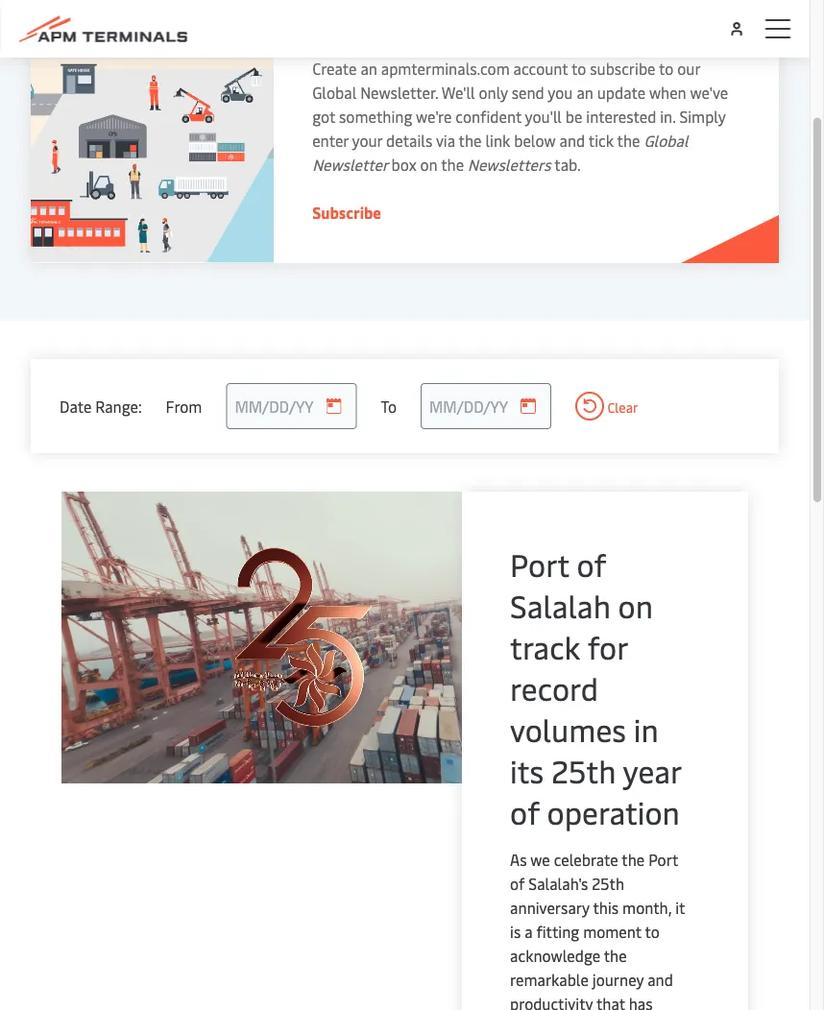 Task type: vqa. For each thing, say whether or not it's contained in the screenshot.
Also
no



Task type: locate. For each thing, give the bounding box(es) containing it.
an right you
[[577, 82, 593, 103]]

clear button
[[575, 392, 638, 421]]

and inside 'create an apmterminals.com account to subscribe to our global newsletter. we'll only send you an update when we've got something we're confident you'll be interested in. simply enter your details via the link below and tick the'
[[559, 130, 585, 151]]

an
[[361, 58, 377, 79], [577, 82, 593, 103]]

the right via
[[459, 130, 482, 151]]

1 vertical spatial 25th
[[592, 874, 624, 894]]

25th right its
[[551, 750, 616, 791]]

apmterminals.com
[[381, 58, 510, 79]]

create
[[312, 58, 357, 79]]

when
[[649, 82, 686, 103]]

of inside as we celebrate the port of salalah's 25th anniversary this month, it is a fitting moment to acknowledge the remarkable journey and productivity th
[[510, 874, 525, 894]]

global
[[312, 82, 357, 103], [644, 130, 688, 151]]

year
[[623, 750, 681, 791]]

0 horizontal spatial port
[[510, 544, 569, 585]]

box
[[391, 154, 416, 175]]

1 horizontal spatial port
[[648, 849, 678, 870]]

0 vertical spatial global
[[312, 82, 357, 103]]

25th inside port of salalah on track for record volumes in its 25th year of operation
[[551, 750, 616, 791]]

acknowledge
[[510, 946, 600, 966]]

1 horizontal spatial global
[[644, 130, 688, 151]]

25th up this
[[592, 874, 624, 894]]

of up for
[[577, 544, 606, 585]]

1 vertical spatial and
[[648, 970, 673, 990]]

date range:
[[60, 396, 142, 416]]

and
[[559, 130, 585, 151], [648, 970, 673, 990]]

0 horizontal spatial global
[[312, 82, 357, 103]]

from
[[166, 396, 202, 416]]

interested
[[586, 106, 656, 127]]

range:
[[95, 396, 142, 416]]

From text field
[[226, 383, 357, 429]]

0 vertical spatial port
[[510, 544, 569, 585]]

0 vertical spatial and
[[559, 130, 585, 151]]

to down month,
[[645, 922, 660, 942]]

0 vertical spatial 25th
[[551, 750, 616, 791]]

global down create
[[312, 82, 357, 103]]

container terminal illustration image
[[31, 0, 274, 263]]

confident
[[456, 106, 522, 127]]

of
[[577, 544, 606, 585], [510, 791, 540, 833], [510, 874, 525, 894]]

and down be
[[559, 130, 585, 151]]

port up track
[[510, 544, 569, 585]]

global inside 'create an apmterminals.com account to subscribe to our global newsletter. we'll only send you an update when we've got something we're confident you'll be interested in. simply enter your details via the link below and tick the'
[[312, 82, 357, 103]]

25th inside as we celebrate the port of salalah's 25th anniversary this month, it is a fitting moment to acknowledge the remarkable journey and productivity th
[[592, 874, 624, 894]]

and right journey
[[648, 970, 673, 990]]

is
[[510, 922, 521, 942]]

port
[[510, 544, 569, 585], [648, 849, 678, 870]]

port up month,
[[648, 849, 678, 870]]

newsletter
[[312, 154, 388, 175]]

to
[[571, 58, 586, 79], [659, 58, 674, 79], [645, 922, 660, 942]]

date
[[60, 396, 92, 416]]

record
[[510, 667, 598, 709]]

the right celebrate
[[622, 849, 645, 870]]

anniversary
[[510, 898, 590, 918]]

box on the newsletters tab.
[[391, 154, 581, 175]]

update
[[597, 82, 646, 103]]

1 horizontal spatial and
[[648, 970, 673, 990]]

global inside global newsletter
[[644, 130, 688, 151]]

on right box
[[420, 154, 438, 175]]

an right create
[[361, 58, 377, 79]]

a
[[525, 922, 533, 942]]

newsletter.
[[360, 82, 438, 103]]

global down in.
[[644, 130, 688, 151]]

1 horizontal spatial on
[[618, 585, 653, 626]]

1 vertical spatial an
[[577, 82, 593, 103]]

send
[[512, 82, 544, 103]]

on inside port of salalah on track for record volumes in its 25th year of operation
[[618, 585, 653, 626]]

volumes
[[510, 709, 626, 750]]

0 horizontal spatial on
[[420, 154, 438, 175]]

operation
[[547, 791, 680, 833]]

1 vertical spatial global
[[644, 130, 688, 151]]

and inside as we celebrate the port of salalah's 25th anniversary this month, it is a fitting moment to acknowledge the remarkable journey and productivity th
[[648, 970, 673, 990]]

1 vertical spatial port
[[648, 849, 678, 870]]

remarkable
[[510, 970, 589, 990]]

port of salalah on track for record volumes in its 25th year of operation link
[[510, 544, 691, 833]]

below
[[514, 130, 556, 151]]

you
[[548, 82, 573, 103]]

0 horizontal spatial and
[[559, 130, 585, 151]]

on right salalah
[[618, 585, 653, 626]]

of up as
[[510, 791, 540, 833]]

tick
[[589, 130, 614, 151]]

2 vertical spatial of
[[510, 874, 525, 894]]

1 vertical spatial on
[[618, 585, 653, 626]]

0 vertical spatial an
[[361, 58, 377, 79]]

the
[[459, 130, 482, 151], [617, 130, 640, 151], [441, 154, 464, 175], [622, 849, 645, 870], [604, 946, 627, 966]]

25th
[[551, 750, 616, 791], [592, 874, 624, 894]]

newsletters
[[468, 154, 551, 175]]

of down as
[[510, 874, 525, 894]]

on
[[420, 154, 438, 175], [618, 585, 653, 626]]

tab.
[[554, 154, 581, 175]]



Task type: describe. For each thing, give the bounding box(es) containing it.
something
[[339, 106, 412, 127]]

fitting
[[536, 922, 579, 942]]

salalah's
[[529, 874, 588, 894]]

the down via
[[441, 154, 464, 175]]

subscribe
[[590, 58, 656, 79]]

create an apmterminals.com account to subscribe to our global newsletter. we'll only send you an update when we've got something we're confident you'll be interested in. simply enter your details via the link below and tick the
[[312, 58, 728, 151]]

it
[[675, 898, 685, 918]]

this
[[593, 898, 619, 918]]

in.
[[660, 106, 676, 127]]

via
[[436, 130, 455, 151]]

to inside as we celebrate the port of salalah's 25th anniversary this month, it is a fitting moment to acknowledge the remarkable journey and productivity th
[[645, 922, 660, 942]]

0 horizontal spatial an
[[361, 58, 377, 79]]

your
[[352, 130, 382, 151]]

0 vertical spatial on
[[420, 154, 438, 175]]

month,
[[622, 898, 672, 918]]

as
[[510, 849, 527, 870]]

simply
[[679, 106, 726, 127]]

to left our
[[659, 58, 674, 79]]

journey
[[592, 970, 644, 990]]

celebrate
[[554, 849, 618, 870]]

we'll
[[442, 82, 475, 103]]

track
[[510, 626, 580, 667]]

you'll
[[525, 106, 562, 127]]

we
[[530, 849, 550, 870]]

for
[[588, 626, 628, 667]]

our
[[677, 58, 700, 79]]

port of salalah 25 anniversary image
[[61, 492, 548, 784]]

got
[[312, 106, 335, 127]]

to
[[381, 396, 397, 416]]

only
[[479, 82, 508, 103]]

the down interested
[[617, 130, 640, 151]]

subscribe
[[312, 202, 381, 223]]

be
[[566, 106, 582, 127]]

port inside port of salalah on track for record volumes in its 25th year of operation
[[510, 544, 569, 585]]

link
[[485, 130, 510, 151]]

we're
[[416, 106, 452, 127]]

port inside as we celebrate the port of salalah's 25th anniversary this month, it is a fitting moment to acknowledge the remarkable journey and productivity th
[[648, 849, 678, 870]]

enter
[[312, 130, 349, 151]]

clear
[[604, 398, 638, 416]]

as we celebrate the port of salalah's 25th anniversary this month, it is a fitting moment to acknowledge the remarkable journey and productivity th
[[510, 849, 685, 1010]]

account
[[513, 58, 568, 79]]

moment
[[583, 922, 641, 942]]

its
[[510, 750, 544, 791]]

the up journey
[[604, 946, 627, 966]]

0 vertical spatial of
[[577, 544, 606, 585]]

port of salalah on track for record volumes in its 25th year of operation
[[510, 544, 681, 833]]

to up you
[[571, 58, 586, 79]]

in
[[634, 709, 658, 750]]

1 horizontal spatial an
[[577, 82, 593, 103]]

we've
[[690, 82, 728, 103]]

details
[[386, 130, 433, 151]]

To text field
[[421, 383, 551, 429]]

productivity
[[510, 994, 593, 1010]]

global newsletter
[[312, 130, 688, 175]]

1 vertical spatial of
[[510, 791, 540, 833]]

salalah
[[510, 585, 611, 626]]



